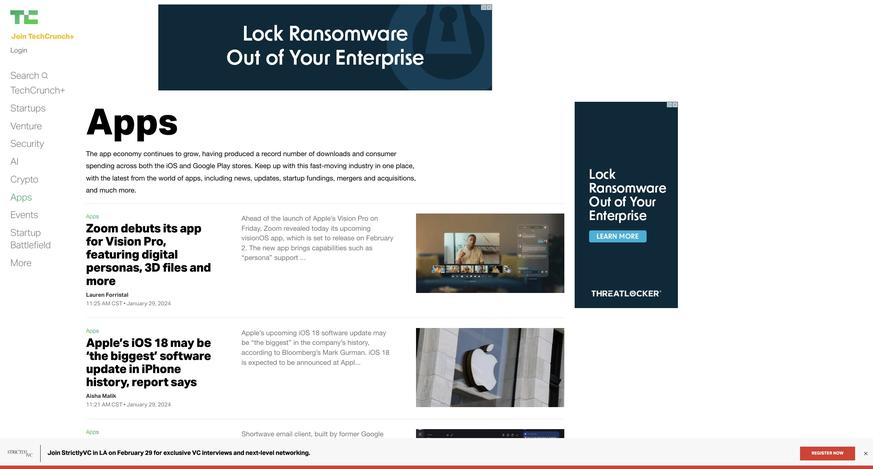 Task type: describe. For each thing, give the bounding box(es) containing it.
of right ahead
[[263, 214, 269, 222]]

techcrunch
[[28, 32, 70, 41]]

startups
[[10, 102, 46, 114]]

apps for shortwave
[[86, 429, 99, 436]]

across
[[116, 162, 137, 170]]

startup
[[10, 226, 41, 239]]

the inside the app economy continues to grow, having produced a record number of downloads and consumer spending across both the ios and google play stores. keep up with this fast-moving industry in one place, with the latest from the world of apps, including news, updates, startup fundings, mergers and acquisitions, and much more.
[[86, 150, 98, 158]]

of up fast-
[[309, 150, 315, 158]]

more.
[[119, 186, 136, 194]]

venture link
[[10, 120, 42, 132]]

google inside shortwave email client, built by former google engineers, is launching new ai-powered features such as instant summaries that will show up atop an email, a writing assistant to echo your writi
[[361, 430, 384, 438]]

and down industry
[[364, 174, 376, 182]]

am for zoom debuts its app for vision pro, featuring digital personas, 3d files and more
[[102, 300, 110, 307]]

stores.
[[232, 162, 253, 170]]

be inside apps apple's ios 18 may be 'the biggest' software update in iphone history, report says aisha malik 11:21 am cst • january 29, 2024
[[197, 335, 211, 350]]

which
[[287, 234, 305, 242]]

shortwave inside apps shortwave email client will show ai-powered summari
[[86, 437, 148, 452]]

fast-
[[310, 162, 324, 170]]

spending
[[86, 162, 114, 170]]

pro
[[358, 214, 368, 222]]

aisha malik link
[[86, 393, 116, 400]]

fundings,
[[307, 174, 335, 182]]

startup battlefield link
[[10, 226, 51, 251]]

google inside the app economy continues to grow, having produced a record number of downloads and consumer spending across both the ios and google play stores. keep up with this fast-moving industry in one place, with the latest from the world of apps, including news, updates, startup fundings, mergers and acquisitions, and much more.
[[193, 162, 215, 170]]

files
[[163, 260, 187, 275]]

launching
[[282, 440, 312, 448]]

consumer
[[366, 150, 396, 158]]

grow,
[[183, 150, 200, 158]]

to inside ahead of the launch of apple's vision pro on friday, zoom revealed today its upcoming visionos app, which is set to release on february 2. the new app brings capabilities such as "persona" support ...
[[325, 234, 331, 242]]

is inside apple's upcoming ios 18 software update may be "the biggest" in the company's history, according to bloomberg's mark gurman. ios 18 is expected to be announced at appl...
[[242, 358, 246, 366]]

show inside apps shortwave email client will show ai-powered summari
[[108, 450, 138, 465]]

email inside apps shortwave email client will show ai-powered summari
[[150, 437, 181, 452]]

at
[[333, 358, 339, 366]]

events link
[[10, 209, 38, 221]]

"persona"
[[242, 254, 272, 262]]

having
[[202, 150, 222, 158]]

new inside ahead of the launch of apple's vision pro on friday, zoom revealed today its upcoming visionos app, which is set to release on february 2. the new app brings capabilities such as "persona" support ...
[[263, 244, 275, 252]]

a inside the app economy continues to grow, having produced a record number of downloads and consumer spending across both the ios and google play stores. keep up with this fast-moving industry in one place, with the latest from the world of apps, including news, updates, startup fundings, mergers and acquisitions, and much more.
[[256, 150, 260, 158]]

ios inside the app economy continues to grow, having produced a record number of downloads and consumer spending across both the ios and google play stores. keep up with this fast-moving industry in one place, with the latest from the world of apps, including news, updates, startup fundings, mergers and acquisitions, and much more.
[[166, 162, 177, 170]]

to right expected
[[279, 358, 285, 366]]

ios right gurman.
[[369, 349, 380, 357]]

the down continues
[[155, 162, 164, 170]]

according
[[242, 349, 272, 357]]

• for in
[[124, 401, 126, 408]]

more link
[[10, 257, 32, 269]]

from
[[131, 174, 145, 182]]

2 horizontal spatial 18
[[382, 349, 389, 357]]

security link
[[10, 137, 44, 150]]

for
[[86, 234, 103, 249]]

0 horizontal spatial advertisement element
[[158, 4, 492, 91]]

vision for apple's
[[338, 214, 356, 222]]

updates,
[[254, 174, 281, 182]]

ai- inside apps shortwave email client will show ai-powered summari
[[140, 450, 157, 465]]

am for apple's ios 18 may be 'the biggest' software update in iphone history, report says
[[102, 401, 110, 408]]

apps for apple's
[[86, 328, 99, 334]]

produced
[[224, 150, 254, 158]]

world
[[158, 174, 176, 182]]

will inside shortwave email client, built by former google engineers, is launching new ai-powered features such as instant summaries that will show up atop an email, a writing assistant to echo your writi
[[339, 450, 349, 458]]

update inside apps apple's ios 18 may be 'the biggest' software update in iphone history, report says aisha malik 11:21 am cst • january 29, 2024
[[86, 361, 127, 377]]

1 vertical spatial advertisement element
[[575, 102, 678, 308]]

2 horizontal spatial be
[[287, 358, 295, 366]]

startup
[[283, 174, 305, 182]]

powered inside apps shortwave email client will show ai-powered summari
[[157, 450, 207, 465]]

biggest"
[[266, 339, 292, 347]]

in inside the app economy continues to grow, having produced a record number of downloads and consumer spending across both the ios and google play stores. keep up with this fast-moving industry in one place, with the latest from the world of apps, including news, updates, startup fundings, mergers and acquisitions, and much more.
[[375, 162, 381, 170]]

biggest'
[[111, 348, 157, 363]]

startup battlefield
[[10, 226, 51, 251]]

'the
[[86, 348, 108, 363]]

...
[[300, 254, 306, 262]]

release
[[333, 234, 355, 242]]

the inside apple's upcoming ios 18 software update may be "the biggest" in the company's history, according to bloomberg's mark gurman. ios 18 is expected to be announced at appl...
[[301, 339, 310, 347]]

crypto link
[[10, 173, 38, 185]]

"the
[[251, 339, 264, 347]]

1 horizontal spatial with
[[283, 162, 295, 170]]

upcoming inside ahead of the launch of apple's vision pro on friday, zoom revealed today its upcoming visionos app, which is set to release on february 2. the new app brings capabilities such as "persona" support ...
[[340, 224, 371, 232]]

and down grow,
[[179, 162, 191, 170]]

apps down crypto link
[[10, 191, 32, 203]]

login link
[[10, 44, 27, 56]]

lauren forristal link
[[86, 291, 128, 298]]

set
[[313, 234, 323, 242]]

moving
[[324, 162, 347, 170]]

play
[[217, 162, 230, 170]]

to inside shortwave email client, built by former google engineers, is launching new ai-powered features such as instant summaries that will show up atop an email, a writing assistant to echo your writi
[[328, 460, 335, 468]]

crypto
[[10, 173, 38, 185]]

and inside apps zoom debuts its app for vision pro, featuring digital personas, 3d files and more lauren forristal 11:25 am cst • january 29, 2024
[[190, 260, 211, 275]]

up inside shortwave email client, built by former google engineers, is launching new ai-powered features such as instant summaries that will show up atop an email, a writing assistant to echo your writi
[[369, 450, 377, 458]]

aisha
[[86, 393, 101, 400]]

apple logo at entrance to an apple store image
[[416, 328, 564, 408]]

place,
[[396, 162, 414, 170]]

company's
[[312, 339, 346, 347]]

apps link for zoom debuts its app for vision pro, featuring digital personas, 3d files and more
[[86, 213, 99, 220]]

search image
[[41, 72, 48, 79]]

much
[[100, 186, 117, 194]]

apple's inside ahead of the launch of apple's vision pro on friday, zoom revealed today its upcoming visionos app, which is set to release on february 2. the new app brings capabilities such as "persona" support ...
[[313, 214, 336, 222]]

summaries
[[290, 450, 324, 458]]

capabilities
[[312, 244, 347, 252]]

february
[[366, 234, 393, 242]]

mergers
[[337, 174, 362, 182]]

apps up economy
[[86, 98, 178, 144]]

search
[[10, 69, 39, 81]]

expected
[[248, 358, 277, 366]]

news,
[[234, 174, 252, 182]]

ios up bloomberg's
[[299, 329, 310, 337]]

cst for zoom debuts its app for vision pro, featuring digital personas, 3d files and more
[[112, 300, 122, 307]]

industry
[[349, 162, 373, 170]]

downloads
[[317, 150, 350, 158]]

client
[[183, 437, 216, 452]]

keep
[[255, 162, 271, 170]]

and left much
[[86, 186, 98, 194]]

including
[[204, 174, 232, 182]]

• for personas,
[[124, 300, 126, 307]]

revealed
[[284, 224, 310, 232]]

show inside shortwave email client, built by former google engineers, is launching new ai-powered features such as instant summaries that will show up atop an email, a writing assistant to echo your writi
[[351, 450, 367, 458]]

ai
[[10, 155, 18, 167]]

techcrunch+ link
[[10, 84, 65, 96]]

apps for zoom
[[86, 213, 99, 220]]

11:21
[[86, 401, 101, 408]]

january for personas,
[[127, 300, 147, 307]]

to inside the app economy continues to grow, having produced a record number of downloads and consumer spending across both the ios and google play stores. keep up with this fast-moving industry in one place, with the latest from the world of apps, including news, updates, startup fundings, mergers and acquisitions, and much more.
[[175, 150, 182, 158]]

security
[[10, 137, 44, 149]]

launch
[[283, 214, 303, 222]]

vision for for
[[105, 234, 141, 249]]

apps link up events on the left top of page
[[10, 191, 32, 203]]

of up 'revealed'
[[305, 214, 311, 222]]

may inside apps apple's ios 18 may be 'the biggest' software update in iphone history, report says aisha malik 11:21 am cst • january 29, 2024
[[170, 335, 194, 350]]

pro,
[[144, 234, 166, 249]]

today
[[312, 224, 329, 232]]

18 for may
[[154, 335, 168, 350]]

0 horizontal spatial on
[[357, 234, 364, 242]]

2024 for and
[[158, 300, 171, 307]]

techcrunch image
[[10, 10, 38, 24]]

apps shortwave email client will show ai-powered summari
[[86, 429, 216, 469]]

update inside apple's upcoming ios 18 software update may be "the biggest" in the company's history, according to bloomberg's mark gurman. ios 18 is expected to be announced at appl...
[[350, 329, 371, 337]]

acquisitions,
[[377, 174, 416, 182]]

economy
[[113, 150, 142, 158]]

venture
[[10, 120, 42, 132]]

battlefield
[[10, 239, 51, 251]]

1 horizontal spatial be
[[242, 339, 249, 347]]

events
[[10, 209, 38, 221]]

app inside apps zoom debuts its app for vision pro, featuring digital personas, 3d files and more lauren forristal 11:25 am cst • january 29, 2024
[[180, 221, 201, 236]]



Task type: vqa. For each thing, say whether or not it's contained in the screenshot.
track
no



Task type: locate. For each thing, give the bounding box(es) containing it.
appl...
[[341, 358, 361, 366]]

is
[[307, 234, 312, 242], [242, 358, 246, 366], [275, 440, 280, 448]]

apps link for shortwave email client will show ai-powered summari
[[86, 429, 99, 436]]

18 right gurman.
[[382, 349, 389, 357]]

ios
[[166, 162, 177, 170], [299, 329, 310, 337], [131, 335, 152, 350], [369, 349, 380, 357]]

with
[[283, 162, 295, 170], [86, 174, 99, 182]]

1 horizontal spatial is
[[275, 440, 280, 448]]

apple's inside apps apple's ios 18 may be 'the biggest' software update in iphone history, report says aisha malik 11:21 am cst • january 29, 2024
[[86, 335, 129, 350]]

apps inside apps apple's ios 18 may be 'the biggest' software update in iphone history, report says aisha malik 11:21 am cst • january 29, 2024
[[86, 328, 99, 334]]

is inside ahead of the launch of apple's vision pro on friday, zoom revealed today its upcoming visionos app, which is set to release on february 2. the new app brings capabilities such as "persona" support ...
[[307, 234, 312, 242]]

apps link down "11:21" in the bottom left of the page
[[86, 429, 99, 436]]

0 vertical spatial a
[[256, 150, 260, 158]]

techcrunch link
[[10, 10, 79, 24]]

1 horizontal spatial its
[[331, 224, 338, 232]]

1 horizontal spatial history,
[[348, 339, 370, 347]]

1 vertical spatial such
[[242, 450, 256, 458]]

iphone
[[142, 361, 181, 377]]

software inside apple's upcoming ios 18 software update may be "the biggest" in the company's history, according to bloomberg's mark gurman. ios 18 is expected to be announced at appl...
[[321, 329, 348, 337]]

advertisement element
[[158, 4, 492, 91], [575, 102, 678, 308]]

one
[[382, 162, 394, 170]]

in inside apple's upcoming ios 18 software update may be "the biggest" in the company's history, according to bloomberg's mark gurman. ios 18 is expected to be announced at appl...
[[293, 339, 299, 347]]

cst
[[112, 300, 122, 307], [112, 401, 122, 408]]

0 vertical spatial app
[[99, 150, 111, 158]]

update up the malik
[[86, 361, 127, 377]]

1 horizontal spatial may
[[373, 329, 386, 337]]

2.
[[242, 244, 247, 252]]

1 vertical spatial new
[[314, 440, 327, 448]]

gurman.
[[340, 349, 367, 357]]

1 horizontal spatial 18
[[312, 329, 320, 337]]

ai link
[[10, 155, 18, 168]]

1 2024 from the top
[[158, 300, 171, 307]]

upcoming down 'pro'
[[340, 224, 371, 232]]

ios up iphone
[[131, 335, 152, 350]]

2 29, from the top
[[149, 401, 156, 408]]

number
[[283, 150, 307, 158]]

apple's ios 18 may be 'the biggest' software update in iphone history, report says link
[[86, 335, 211, 390]]

friday,
[[242, 224, 262, 232]]

such up the an
[[242, 450, 256, 458]]

show
[[108, 450, 138, 465], [351, 450, 367, 458]]

0 horizontal spatial email
[[150, 437, 181, 452]]

apps inside apps shortwave email client will show ai-powered summari
[[86, 429, 99, 436]]

vision inside apps zoom debuts its app for vision pro, featuring digital personas, 3d files and more lauren forristal 11:25 am cst • january 29, 2024
[[105, 234, 141, 249]]

2024 inside apps zoom debuts its app for vision pro, featuring digital personas, 3d files and more lauren forristal 11:25 am cst • january 29, 2024
[[158, 300, 171, 307]]

new
[[263, 244, 275, 252], [314, 440, 327, 448]]

join techcrunch +
[[11, 32, 74, 41]]

the inside ahead of the launch of apple's vision pro on friday, zoom revealed today its upcoming visionos app, which is set to release on february 2. the new app brings capabilities such as "persona" support ...
[[249, 244, 261, 252]]

its inside apps zoom debuts its app for vision pro, featuring digital personas, 3d files and more lauren forristal 11:25 am cst • january 29, 2024
[[163, 221, 177, 236]]

0 horizontal spatial history,
[[86, 375, 129, 390]]

apps zoom debuts its app for vision pro, featuring digital personas, 3d files and more lauren forristal 11:25 am cst • january 29, 2024
[[86, 213, 211, 307]]

18 up iphone
[[154, 335, 168, 350]]

• inside apps apple's ios 18 may be 'the biggest' software update in iphone history, report says aisha malik 11:21 am cst • january 29, 2024
[[124, 401, 126, 408]]

cst for apple's ios 18 may be 'the biggest' software update in iphone history, report says
[[112, 401, 122, 408]]

ahead of the launch of apple's vision pro on friday, zoom revealed today its upcoming visionos app, which is set to release on february 2. the new app brings capabilities such as "persona" support ...
[[242, 214, 393, 262]]

1 vertical spatial a
[[271, 460, 275, 468]]

continues
[[144, 150, 174, 158]]

as down february
[[365, 244, 372, 252]]

google down having
[[193, 162, 215, 170]]

2 am from the top
[[102, 401, 110, 408]]

0 horizontal spatial will
[[86, 450, 105, 465]]

login
[[10, 46, 27, 54]]

0 vertical spatial up
[[273, 162, 281, 170]]

is down according
[[242, 358, 246, 366]]

0 vertical spatial •
[[124, 300, 126, 307]]

1 horizontal spatial google
[[361, 430, 384, 438]]

2 horizontal spatial app
[[277, 244, 289, 252]]

0 vertical spatial the
[[86, 150, 98, 158]]

with down spending
[[86, 174, 99, 182]]

is left set
[[307, 234, 312, 242]]

featuring
[[86, 247, 139, 262]]

up down record
[[273, 162, 281, 170]]

the app economy continues to grow, having produced a record number of downloads and consumer spending across both the ios and google play stores. keep up with this fast-moving industry in one place, with the latest from the world of apps, including news, updates, startup fundings, mergers and acquisitions, and much more.
[[86, 150, 416, 194]]

0 vertical spatial vision
[[338, 214, 356, 222]]

cst inside apps zoom debuts its app for vision pro, featuring digital personas, 3d files and more lauren forristal 11:25 am cst • january 29, 2024
[[112, 300, 122, 307]]

assistant
[[299, 460, 327, 468]]

1 horizontal spatial upcoming
[[340, 224, 371, 232]]

a up 'keep'
[[256, 150, 260, 158]]

of right the world
[[177, 174, 183, 182]]

email,
[[251, 460, 269, 468]]

apps inside apps zoom debuts its app for vision pro, featuring digital personas, 3d files and more lauren forristal 11:25 am cst • january 29, 2024
[[86, 213, 99, 220]]

1 29, from the top
[[149, 300, 156, 307]]

vision left 'pro'
[[338, 214, 356, 222]]

3d
[[145, 260, 160, 275]]

in inside apps apple's ios 18 may be 'the biggest' software update in iphone history, report says aisha malik 11:21 am cst • january 29, 2024
[[129, 361, 139, 377]]

2 • from the top
[[124, 401, 126, 408]]

zoom debuts its app for vision pro, featuring digital personas, 3d files and more link
[[86, 221, 211, 288]]

as inside shortwave email client, built by former google engineers, is launching new ai-powered features such as instant summaries that will show up atop an email, a writing assistant to echo your writi
[[258, 450, 265, 458]]

brings
[[291, 244, 310, 252]]

zoom up app,
[[264, 224, 282, 232]]

29, for history,
[[149, 401, 156, 408]]

1 horizontal spatial vision
[[338, 214, 356, 222]]

apps,
[[185, 174, 203, 182]]

apps up 'the
[[86, 328, 99, 334]]

zoom inside ahead of the launch of apple's vision pro on friday, zoom revealed today its upcoming visionos app, which is set to release on february 2. the new app brings capabilities such as "persona" support ...
[[264, 224, 282, 232]]

software up says
[[160, 348, 211, 363]]

0 horizontal spatial be
[[197, 335, 211, 350]]

0 horizontal spatial vision
[[105, 234, 141, 249]]

a inside shortwave email client, built by former google engineers, is launching new ai-powered features such as instant summaries that will show up atop an email, a writing assistant to echo your writi
[[271, 460, 275, 468]]

vision
[[338, 214, 356, 222], [105, 234, 141, 249]]

email inside shortwave email client, built by former google engineers, is launching new ai-powered features such as instant summaries that will show up atop an email, a writing assistant to echo your writi
[[276, 430, 293, 438]]

may inside apple's upcoming ios 18 software update may be "the biggest" in the company's history, according to bloomberg's mark gurman. ios 18 is expected to be announced at appl...
[[373, 329, 386, 337]]

1 january from the top
[[127, 300, 147, 307]]

record
[[261, 150, 281, 158]]

by
[[330, 430, 337, 438]]

0 horizontal spatial show
[[108, 450, 138, 465]]

1 horizontal spatial ai-
[[328, 440, 337, 448]]

new down built
[[314, 440, 327, 448]]

and
[[352, 150, 364, 158], [179, 162, 191, 170], [364, 174, 376, 182], [86, 186, 98, 194], [190, 260, 211, 275]]

to down that
[[328, 460, 335, 468]]

zoom inside apps zoom debuts its app for vision pro, featuring digital personas, 3d files and more lauren forristal 11:25 am cst • january 29, 2024
[[86, 221, 118, 236]]

0 horizontal spatial software
[[160, 348, 211, 363]]

0 vertical spatial history,
[[348, 339, 370, 347]]

january inside apps apple's ios 18 may be 'the biggest' software update in iphone history, report says aisha malik 11:21 am cst • january 29, 2024
[[127, 401, 147, 408]]

1 horizontal spatial email
[[276, 430, 293, 438]]

will
[[86, 450, 105, 465], [339, 450, 349, 458]]

+
[[70, 32, 74, 41]]

such inside shortwave email client, built by former google engineers, is launching new ai-powered features such as instant summaries that will show up atop an email, a writing assistant to echo your writi
[[242, 450, 256, 458]]

0 vertical spatial advertisement element
[[158, 4, 492, 91]]

1 horizontal spatial software
[[321, 329, 348, 337]]

email up launching
[[276, 430, 293, 438]]

0 horizontal spatial such
[[242, 450, 256, 458]]

0 horizontal spatial in
[[129, 361, 139, 377]]

announced
[[297, 358, 331, 366]]

in left "one"
[[375, 162, 381, 170]]

1 vertical spatial on
[[357, 234, 364, 242]]

18
[[312, 329, 320, 337], [154, 335, 168, 350], [382, 349, 389, 357]]

writing
[[277, 460, 297, 468]]

1 vertical spatial 2024
[[158, 401, 171, 408]]

history, inside apple's upcoming ios 18 software update may be "the biggest" in the company's history, according to bloomberg's mark gurman. ios 18 is expected to be announced at appl...
[[348, 339, 370, 347]]

shortwave inside shortwave email client, built by former google engineers, is launching new ai-powered features such as instant summaries that will show up atop an email, a writing assistant to echo your writi
[[242, 430, 274, 438]]

apps
[[86, 98, 178, 144], [10, 191, 32, 203], [86, 213, 99, 220], [86, 328, 99, 334], [86, 429, 99, 436]]

1 vertical spatial history,
[[86, 375, 129, 390]]

0 horizontal spatial ai-
[[140, 450, 157, 465]]

1 • from the top
[[124, 300, 126, 307]]

1 am from the top
[[102, 300, 110, 307]]

0 vertical spatial 2024
[[158, 300, 171, 307]]

0 horizontal spatial is
[[242, 358, 246, 366]]

am inside apps zoom debuts its app for vision pro, featuring digital personas, 3d files and more lauren forristal 11:25 am cst • january 29, 2024
[[102, 300, 110, 307]]

software inside apps apple's ios 18 may be 'the biggest' software update in iphone history, report says aisha malik 11:21 am cst • january 29, 2024
[[160, 348, 211, 363]]

as up email,
[[258, 450, 265, 458]]

am down "lauren forristal" 'link' at bottom
[[102, 300, 110, 307]]

18 for software
[[312, 329, 320, 337]]

on right 'pro'
[[370, 214, 378, 222]]

0 horizontal spatial up
[[273, 162, 281, 170]]

ai- inside shortwave email client, built by former google engineers, is launching new ai-powered features such as instant summaries that will show up atop an email, a writing assistant to echo your writi
[[328, 440, 337, 448]]

apps down "11:21" in the bottom left of the page
[[86, 429, 99, 436]]

0 horizontal spatial a
[[256, 150, 260, 158]]

1 cst from the top
[[112, 300, 122, 307]]

1 vertical spatial is
[[242, 358, 246, 366]]

29, inside apps apple's ios 18 may be 'the biggest' software update in iphone history, report says aisha malik 11:21 am cst • january 29, 2024
[[149, 401, 156, 408]]

to left grow,
[[175, 150, 182, 158]]

0 horizontal spatial update
[[86, 361, 127, 377]]

new inside shortwave email client, built by former google engineers, is launching new ai-powered features such as instant summaries that will show up atop an email, a writing assistant to echo your writi
[[314, 440, 327, 448]]

0 vertical spatial am
[[102, 300, 110, 307]]

its inside ahead of the launch of apple's vision pro on friday, zoom revealed today its upcoming visionos app, which is set to release on february 2. the new app brings capabilities such as "persona" support ...
[[331, 224, 338, 232]]

apps apple's ios 18 may be 'the biggest' software update in iphone history, report says aisha malik 11:21 am cst • january 29, 2024
[[86, 328, 211, 408]]

vision inside ahead of the launch of apple's vision pro on friday, zoom revealed today its upcoming visionos app, which is set to release on february 2. the new app brings capabilities such as "persona" support ...
[[338, 214, 356, 222]]

app,
[[271, 234, 285, 242]]

google up features at the bottom of the page
[[361, 430, 384, 438]]

update
[[350, 329, 371, 337], [86, 361, 127, 377]]

january for in
[[127, 401, 147, 408]]

2024 for report
[[158, 401, 171, 408]]

0 vertical spatial is
[[307, 234, 312, 242]]

ai-
[[328, 440, 337, 448], [140, 450, 157, 465]]

am down the malik
[[102, 401, 110, 408]]

its up release
[[331, 224, 338, 232]]

mark
[[323, 349, 338, 357]]

on right release
[[357, 234, 364, 242]]

0 vertical spatial in
[[375, 162, 381, 170]]

and up industry
[[352, 150, 364, 158]]

new down app,
[[263, 244, 275, 252]]

0 horizontal spatial zoom
[[86, 221, 118, 236]]

vision up personas,
[[105, 234, 141, 249]]

1 horizontal spatial update
[[350, 329, 371, 337]]

0 horizontal spatial with
[[86, 174, 99, 182]]

1 vertical spatial up
[[369, 450, 377, 458]]

the inside ahead of the launch of apple's vision pro on friday, zoom revealed today its upcoming visionos app, which is set to release on february 2. the new app brings capabilities such as "persona" support ...
[[271, 214, 281, 222]]

the left launch at left top
[[271, 214, 281, 222]]

history, up the malik
[[86, 375, 129, 390]]

january down report on the bottom of page
[[127, 401, 147, 408]]

am inside apps apple's ios 18 may be 'the biggest' software update in iphone history, report says aisha malik 11:21 am cst • january 29, 2024
[[102, 401, 110, 408]]

and right the files
[[190, 260, 211, 275]]

1 horizontal spatial up
[[369, 450, 377, 458]]

1 vertical spatial vision
[[105, 234, 141, 249]]

cst down forristal
[[112, 300, 122, 307]]

1 vertical spatial 29,
[[149, 401, 156, 408]]

• inside apps zoom debuts its app for vision pro, featuring digital personas, 3d files and more lauren forristal 11:25 am cst • january 29, 2024
[[124, 300, 126, 307]]

0 horizontal spatial upcoming
[[266, 329, 297, 337]]

features
[[366, 440, 391, 448]]

0 vertical spatial january
[[127, 300, 147, 307]]

in up bloomberg's
[[293, 339, 299, 347]]

2 horizontal spatial in
[[375, 162, 381, 170]]

0 horizontal spatial google
[[193, 162, 215, 170]]

1 vertical spatial as
[[258, 450, 265, 458]]

18 inside apps apple's ios 18 may be 'the biggest' software update in iphone history, report says aisha malik 11:21 am cst • january 29, 2024
[[154, 335, 168, 350]]

0 vertical spatial such
[[349, 244, 363, 252]]

1 horizontal spatial as
[[365, 244, 372, 252]]

1 horizontal spatial app
[[180, 221, 201, 236]]

update up gurman.
[[350, 329, 371, 337]]

may
[[373, 329, 386, 337], [170, 335, 194, 350]]

to right set
[[325, 234, 331, 242]]

the up spending
[[86, 150, 98, 158]]

upcoming up biggest"
[[266, 329, 297, 337]]

2 january from the top
[[127, 401, 147, 408]]

up
[[273, 162, 281, 170], [369, 450, 377, 458]]

apps link up 'the
[[86, 328, 99, 334]]

1 vertical spatial software
[[160, 348, 211, 363]]

0 horizontal spatial may
[[170, 335, 194, 350]]

debuts
[[121, 221, 161, 236]]

0 vertical spatial on
[[370, 214, 378, 222]]

1 horizontal spatial show
[[351, 450, 367, 458]]

2024 inside apps apple's ios 18 may be 'the biggest' software update in iphone history, report says aisha malik 11:21 am cst • january 29, 2024
[[158, 401, 171, 408]]

lauren
[[86, 291, 105, 298]]

1 horizontal spatial such
[[349, 244, 363, 252]]

the up bloomberg's
[[301, 339, 310, 347]]

1 vertical spatial google
[[361, 430, 384, 438]]

29, inside apps zoom debuts its app for vision pro, featuring digital personas, 3d files and more lauren forristal 11:25 am cst • january 29, 2024
[[149, 300, 156, 307]]

latest
[[112, 174, 129, 182]]

history, up gurman.
[[348, 339, 370, 347]]

apple's
[[313, 214, 336, 222], [242, 329, 264, 337], [86, 335, 129, 350]]

software
[[321, 329, 348, 337], [160, 348, 211, 363]]

up down features at the bottom of the page
[[369, 450, 377, 458]]

0 vertical spatial google
[[193, 162, 215, 170]]

2 horizontal spatial apple's
[[313, 214, 336, 222]]

2 vertical spatial in
[[129, 361, 139, 377]]

is inside shortwave email client, built by former google engineers, is launching new ai-powered features such as instant summaries that will show up atop an email, a writing assistant to echo your writi
[[275, 440, 280, 448]]

0 horizontal spatial the
[[86, 150, 98, 158]]

history, inside apps apple's ios 18 may be 'the biggest' software update in iphone history, report says aisha malik 11:21 am cst • january 29, 2024
[[86, 375, 129, 390]]

2024
[[158, 300, 171, 307], [158, 401, 171, 408]]

the down both
[[147, 174, 157, 182]]

the up much
[[101, 174, 110, 182]]

bloomberg's
[[282, 349, 321, 357]]

1 vertical spatial with
[[86, 174, 99, 182]]

its up digital
[[163, 221, 177, 236]]

0 horizontal spatial shortwave
[[86, 437, 148, 452]]

am
[[102, 300, 110, 307], [102, 401, 110, 408]]

0 horizontal spatial its
[[163, 221, 177, 236]]

0 horizontal spatial 18
[[154, 335, 168, 350]]

1 horizontal spatial powered
[[337, 440, 364, 448]]

29, for files
[[149, 300, 156, 307]]

1 horizontal spatial on
[[370, 214, 378, 222]]

startups link
[[10, 102, 46, 114]]

january inside apps zoom debuts its app for vision pro, featuring digital personas, 3d files and more lauren forristal 11:25 am cst • january 29, 2024
[[127, 300, 147, 307]]

techcrunch+
[[10, 84, 65, 96]]

is up instant
[[275, 440, 280, 448]]

january
[[127, 300, 147, 307], [127, 401, 147, 408]]

1 horizontal spatial new
[[314, 440, 327, 448]]

1 vertical spatial the
[[249, 244, 261, 252]]

0 horizontal spatial new
[[263, 244, 275, 252]]

january down forristal
[[127, 300, 147, 307]]

ios inside apps apple's ios 18 may be 'the biggest' software update in iphone history, report says aisha malik 11:21 am cst • january 29, 2024
[[131, 335, 152, 350]]

1 horizontal spatial in
[[293, 339, 299, 347]]

apps link
[[10, 191, 32, 203], [86, 213, 99, 220], [86, 328, 99, 334], [86, 429, 99, 436]]

18 up company's
[[312, 329, 320, 337]]

0 vertical spatial 29,
[[149, 300, 156, 307]]

such inside ahead of the launch of apple's vision pro on friday, zoom revealed today its upcoming visionos app, which is set to release on february 2. the new app brings capabilities such as "persona" support ...
[[349, 244, 363, 252]]

the down visionos
[[249, 244, 261, 252]]

2 cst from the top
[[112, 401, 122, 408]]

to down biggest"
[[274, 349, 280, 357]]

apple's upcoming ios 18 software update may be "the biggest" in the company's history, according to bloomberg's mark gurman. ios 18 is expected to be announced at appl...
[[242, 329, 389, 366]]

1 horizontal spatial will
[[339, 450, 349, 458]]

zoom
[[86, 221, 118, 236], [264, 224, 282, 232]]

apps link up for
[[86, 213, 99, 220]]

a down instant
[[271, 460, 275, 468]]

apps up for
[[86, 213, 99, 220]]

such down release
[[349, 244, 363, 252]]

1 horizontal spatial the
[[249, 244, 261, 252]]

apps link for apple's ios 18 may be 'the biggest' software update in iphone history, report says
[[86, 328, 99, 334]]

app inside ahead of the launch of apple's vision pro on friday, zoom revealed today its upcoming visionos app, which is set to release on february 2. the new app brings capabilities such as "persona" support ...
[[277, 244, 289, 252]]

1 horizontal spatial a
[[271, 460, 275, 468]]

0 vertical spatial cst
[[112, 300, 122, 307]]

in left iphone
[[129, 361, 139, 377]]

2 2024 from the top
[[158, 401, 171, 408]]

app inside the app economy continues to grow, having produced a record number of downloads and consumer spending across both the ios and google play stores. keep up with this fast-moving industry in one place, with the latest from the world of apps, including news, updates, startup fundings, mergers and acquisitions, and much more.
[[99, 150, 111, 158]]

built
[[315, 430, 328, 438]]

0 vertical spatial upcoming
[[340, 224, 371, 232]]

1 vertical spatial upcoming
[[266, 329, 297, 337]]

upcoming inside apple's upcoming ios 18 software update may be "the biggest" in the company's history, according to bloomberg's mark gurman. ios 18 is expected to be announced at appl...
[[266, 329, 297, 337]]

up inside the app economy continues to grow, having produced a record number of downloads and consumer spending across both the ios and google play stores. keep up with this fast-moving industry in one place, with the latest from the world of apps, including news, updates, startup fundings, mergers and acquisitions, and much more.
[[273, 162, 281, 170]]

cst inside apps apple's ios 18 may be 'the biggest' software update in iphone history, report says aisha malik 11:21 am cst • january 29, 2024
[[112, 401, 122, 408]]

powered inside shortwave email client, built by former google engineers, is launching new ai-powered features such as instant summaries that will show up atop an email, a writing assistant to echo your writi
[[337, 440, 364, 448]]

1 horizontal spatial advertisement element
[[575, 102, 678, 308]]

0 horizontal spatial powered
[[157, 450, 207, 465]]

2 horizontal spatial is
[[307, 234, 312, 242]]

zoom up featuring
[[86, 221, 118, 236]]

upcoming
[[340, 224, 371, 232], [266, 329, 297, 337]]

this
[[297, 162, 308, 170]]

in for be
[[129, 361, 139, 377]]

forristal
[[106, 291, 128, 298]]

cst down the malik
[[112, 401, 122, 408]]

atop
[[379, 450, 393, 458]]

software up company's
[[321, 329, 348, 337]]

ahead
[[242, 214, 261, 222]]

join
[[11, 32, 26, 41]]

0 horizontal spatial apple's
[[86, 335, 129, 350]]

1 horizontal spatial apple's
[[242, 329, 264, 337]]

echo
[[336, 460, 352, 468]]

1 horizontal spatial zoom
[[264, 224, 282, 232]]

0 vertical spatial with
[[283, 162, 295, 170]]

will inside apps shortwave email client will show ai-powered summari
[[86, 450, 105, 465]]

in for update
[[293, 339, 299, 347]]

1 vertical spatial app
[[180, 221, 201, 236]]

instant
[[267, 450, 288, 458]]

0 horizontal spatial as
[[258, 450, 265, 458]]

as inside ahead of the launch of apple's vision pro on friday, zoom revealed today its upcoming visionos app, which is set to release on february 2. the new app brings capabilities such as "persona" support ...
[[365, 244, 372, 252]]

apple's inside apple's upcoming ios 18 software update may be "the biggest" in the company's history, according to bloomberg's mark gurman. ios 18 is expected to be announced at appl...
[[242, 329, 264, 337]]

• right "11:21" in the bottom left of the page
[[124, 401, 126, 408]]

• down forristal
[[124, 300, 126, 307]]

its
[[163, 221, 177, 236], [331, 224, 338, 232]]

the
[[155, 162, 164, 170], [101, 174, 110, 182], [147, 174, 157, 182], [271, 214, 281, 222], [301, 339, 310, 347]]

ios up the world
[[166, 162, 177, 170]]

with up startup at the left top of the page
[[283, 162, 295, 170]]

report
[[132, 375, 168, 390]]

email left client
[[150, 437, 181, 452]]



